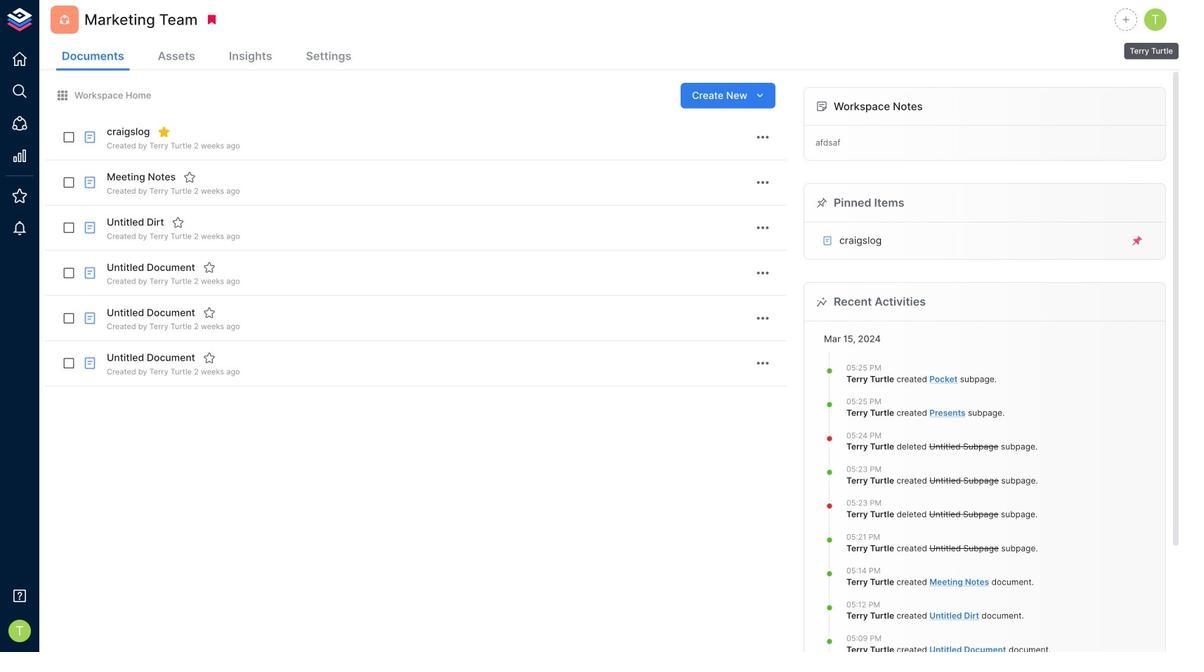 Task type: vqa. For each thing, say whether or not it's contained in the screenshot.
tooltip
yes



Task type: describe. For each thing, give the bounding box(es) containing it.
remove favorite image
[[158, 126, 170, 138]]

remove bookmark image
[[206, 13, 218, 26]]

2 vertical spatial favorite image
[[203, 352, 216, 365]]

1 vertical spatial favorite image
[[203, 307, 216, 320]]

unpin image
[[1132, 235, 1144, 247]]



Task type: locate. For each thing, give the bounding box(es) containing it.
favorite image
[[172, 216, 185, 229], [203, 262, 216, 274]]

0 vertical spatial favorite image
[[184, 171, 196, 184]]

0 horizontal spatial favorite image
[[172, 216, 185, 229]]

favorite image
[[184, 171, 196, 184], [203, 307, 216, 320], [203, 352, 216, 365]]

0 vertical spatial favorite image
[[172, 216, 185, 229]]

tooltip
[[1124, 33, 1181, 61]]

1 horizontal spatial favorite image
[[203, 262, 216, 274]]

1 vertical spatial favorite image
[[203, 262, 216, 274]]



